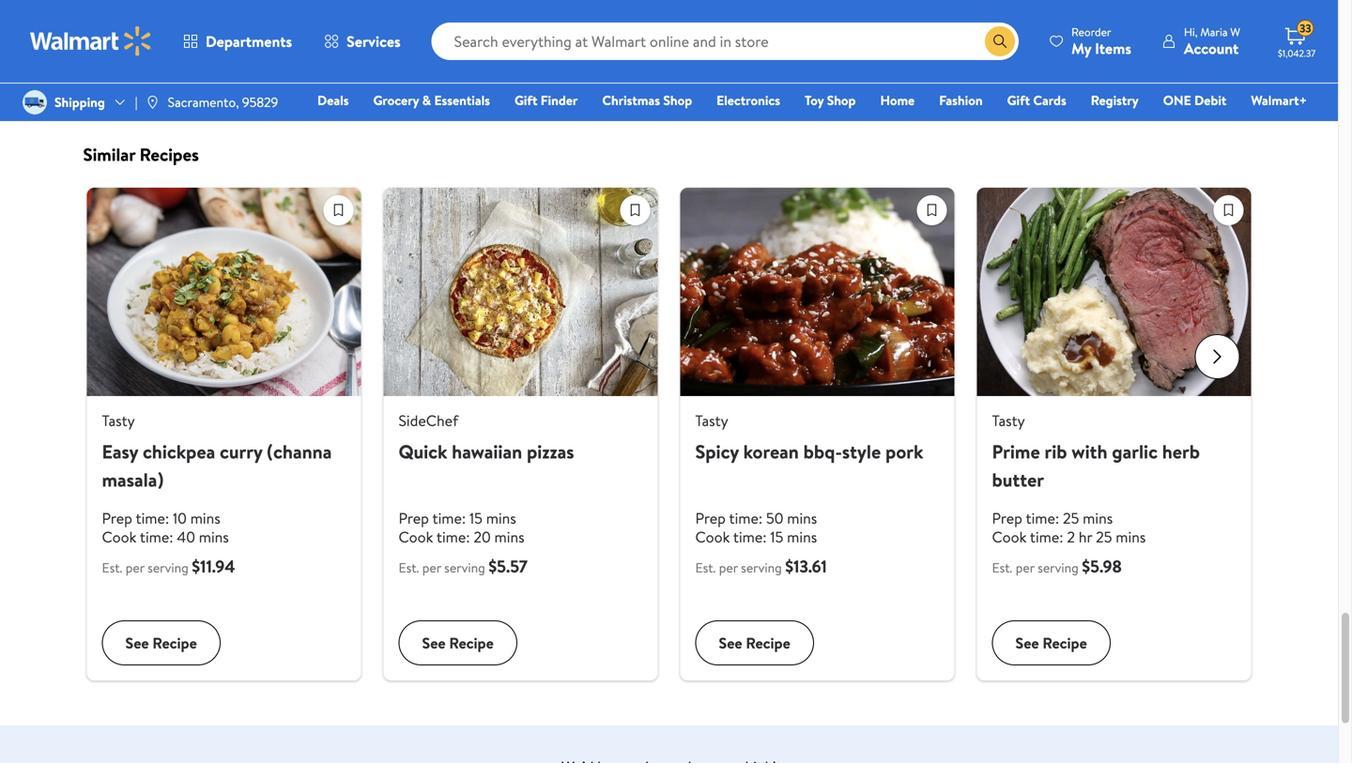 Task type: describe. For each thing, give the bounding box(es) containing it.
items
[[1096, 38, 1132, 59]]

fashion link
[[931, 90, 992, 110]]

curry
[[220, 439, 263, 465]]

easy
[[102, 439, 138, 465]]

prime rib with garlic herb butter image
[[978, 188, 1252, 397]]

see down est. per serving $11.94
[[125, 633, 149, 654]]

services
[[347, 31, 401, 52]]

mins right 50 at the right bottom of page
[[788, 508, 818, 529]]

20
[[474, 527, 491, 548]]

40
[[177, 527, 195, 548]]

mins up '$5.98'
[[1116, 527, 1147, 548]]

prep time: 25 mins cook time: 2 hr 25 mins
[[993, 508, 1147, 548]]

prep for prime rib with garlic herb butter
[[993, 508, 1023, 529]]

recipe down the est. per serving $13.61
[[746, 633, 791, 654]]

est. for easy chickpea curry (channa masala)
[[102, 559, 122, 577]]

est. per serving $11.94
[[102, 555, 235, 579]]

est. for spicy korean bbq-style pork
[[696, 559, 716, 577]]

$1,042.37
[[1279, 47, 1316, 60]]

christmas shop link
[[594, 90, 701, 110]]

electronics
[[717, 91, 781, 109]]

similar
[[83, 142, 135, 167]]

see up grocery & essentials
[[422, 43, 446, 64]]

est. per serving $13.61
[[696, 555, 827, 579]]

mins up $13.61 at the bottom of page
[[788, 527, 818, 548]]

walmart+ link
[[1243, 90, 1316, 110]]

prime rib with garlic herb butter
[[993, 439, 1201, 493]]

serving for korean
[[741, 559, 782, 577]]

prime
[[993, 439, 1041, 465]]

saved image for prime rib with garlic herb butter
[[1215, 196, 1243, 225]]

mins right the 2
[[1083, 508, 1114, 529]]

butter
[[993, 467, 1045, 493]]

shop for christmas shop
[[664, 91, 693, 109]]

spicy korean bbq-style pork
[[696, 439, 924, 465]]

Search search field
[[432, 23, 1019, 60]]

sacramento,
[[168, 93, 239, 111]]

services button
[[308, 19, 417, 64]]

gift for gift finder
[[515, 91, 538, 109]]

1 see recipe link from the left
[[87, 0, 361, 91]]

w
[[1231, 24, 1241, 40]]

mins right 40
[[199, 527, 229, 548]]

recipe down est. per serving $5.98
[[1043, 633, 1088, 654]]

sacramento, 95829
[[168, 93, 278, 111]]

33
[[1300, 20, 1312, 36]]

search icon image
[[993, 34, 1008, 49]]

see up |
[[125, 43, 149, 64]]

easy chickpea curry (channa masala)
[[102, 439, 332, 493]]

style
[[843, 439, 881, 465]]

10
[[173, 508, 187, 529]]

per for quick hawaiian pizzas
[[423, 559, 441, 577]]

per for easy chickpea curry (channa masala)
[[126, 559, 144, 577]]

one debit link
[[1155, 90, 1236, 110]]

95829
[[242, 93, 278, 111]]

grocery
[[373, 91, 419, 109]]

(channa
[[267, 439, 332, 465]]

similar recipes
[[83, 142, 199, 167]]

prep time: 15 mins cook time: 20 mins
[[399, 508, 525, 548]]

bbq-
[[804, 439, 843, 465]]

gift for gift cards
[[1008, 91, 1031, 109]]

spicy korean bbq-style pork image
[[681, 188, 955, 397]]

shop for toy shop
[[827, 91, 856, 109]]

50
[[767, 508, 784, 529]]

2
[[1068, 527, 1076, 548]]

prep for spicy korean bbq-style pork
[[696, 508, 726, 529]]

cook for prime rib with garlic herb butter
[[993, 527, 1027, 548]]

mins up $5.57
[[486, 508, 517, 529]]

per for spicy korean bbq-style pork
[[719, 559, 738, 577]]

prep time: 10 mins cook time: 40 mins
[[102, 508, 229, 548]]

cards
[[1034, 91, 1067, 109]]

$5.57
[[489, 555, 528, 579]]

deals
[[318, 91, 349, 109]]

saved image for spicy korean bbq-style pork
[[918, 196, 947, 225]]

christmas
[[603, 91, 661, 109]]

recipe down reorder
[[1043, 43, 1088, 64]]

mins right 20
[[495, 527, 525, 548]]

see recipe down reorder
[[1016, 43, 1088, 64]]

2 see recipe link from the left
[[384, 0, 658, 91]]

toy shop
[[805, 91, 856, 109]]

home link
[[872, 90, 924, 110]]

recipe up the essentials
[[449, 43, 494, 64]]

$5.98
[[1083, 555, 1123, 579]]

debit
[[1195, 91, 1227, 109]]

see recipe up |
[[125, 43, 197, 64]]

spicy
[[696, 439, 739, 465]]

registry link
[[1083, 90, 1148, 110]]

quick hawaiian pizzas image
[[384, 188, 658, 397]]

easy chickpea curry (channa masala) image
[[87, 188, 361, 397]]

per for prime rib with garlic herb butter
[[1016, 559, 1035, 577]]

gift finder link
[[506, 90, 587, 110]]

pork
[[886, 439, 924, 465]]

hi,
[[1185, 24, 1198, 40]]

walmart+
[[1252, 91, 1308, 109]]

see recipe down the est. per serving $13.61
[[719, 633, 791, 654]]

registry
[[1091, 91, 1139, 109]]

recipe down est. per serving $11.94
[[153, 633, 197, 654]]

with
[[1072, 439, 1108, 465]]



Task type: vqa. For each thing, say whether or not it's contained in the screenshot.
fourth See Recipe link from the right
yes



Task type: locate. For each thing, give the bounding box(es) containing it.
est. inside est. per serving $5.57
[[399, 559, 419, 577]]

cook inside prep time: 50 mins cook time: 15 mins
[[696, 527, 730, 548]]

4 cook from the left
[[993, 527, 1027, 548]]

gift cards link
[[999, 90, 1076, 110]]

2 per from the left
[[423, 559, 441, 577]]

est. per serving $5.57
[[399, 555, 528, 579]]

2 gift from the left
[[1008, 91, 1031, 109]]

est. inside est. per serving $5.98
[[993, 559, 1013, 577]]

shop
[[664, 91, 693, 109], [827, 91, 856, 109]]

korean
[[744, 439, 799, 465]]

1 prep from the left
[[102, 508, 132, 529]]

see recipe down est. per serving $5.98
[[1016, 633, 1088, 654]]

0 horizontal spatial gift
[[515, 91, 538, 109]]

4 per from the left
[[1016, 559, 1035, 577]]

4 est. from the left
[[993, 559, 1013, 577]]

est. down prep time: 25 mins cook time: 2 hr 25 mins
[[993, 559, 1013, 577]]

cook for quick hawaiian pizzas
[[399, 527, 433, 548]]

gift cards
[[1008, 91, 1067, 109]]

hr
[[1079, 527, 1093, 548]]

3 est. from the left
[[696, 559, 716, 577]]

prep inside prep time: 15 mins cook time: 20 mins
[[399, 508, 429, 529]]

15 up est. per serving $5.57 at the left bottom of the page
[[470, 508, 483, 529]]

0 horizontal spatial saved image
[[325, 196, 353, 225]]

mins right 10
[[190, 508, 221, 529]]

|
[[135, 93, 138, 111]]

recipe up sacramento,
[[153, 43, 197, 64]]

prep down butter
[[993, 508, 1023, 529]]

1 gift from the left
[[515, 91, 538, 109]]

next slide of list image
[[1196, 334, 1241, 380]]

sidechef
[[399, 411, 459, 431]]

3 see recipe link from the left
[[681, 0, 955, 91]]

1 horizontal spatial 15
[[771, 527, 784, 548]]

2 serving from the left
[[445, 559, 486, 577]]

recipe down est. per serving $5.57 at the left bottom of the page
[[449, 633, 494, 654]]

est. for quick hawaiian pizzas
[[399, 559, 419, 577]]

quick
[[399, 439, 448, 465]]

cook up est. per serving $5.98
[[993, 527, 1027, 548]]

prep
[[102, 508, 132, 529], [399, 508, 429, 529], [696, 508, 726, 529], [993, 508, 1023, 529]]

rib
[[1045, 439, 1068, 465]]

est. per serving $5.98
[[993, 555, 1123, 579]]

0 horizontal spatial tasty
[[102, 411, 135, 431]]

herb
[[1163, 439, 1201, 465]]

reorder my items
[[1072, 24, 1132, 59]]

25 up est. per serving $5.98
[[1064, 508, 1080, 529]]

1 cook from the left
[[102, 527, 137, 548]]

time:
[[136, 508, 169, 529], [433, 508, 466, 529], [730, 508, 763, 529], [1026, 508, 1060, 529], [140, 527, 173, 548], [437, 527, 470, 548], [734, 527, 767, 548], [1031, 527, 1064, 548]]

per
[[126, 559, 144, 577], [423, 559, 441, 577], [719, 559, 738, 577], [1016, 559, 1035, 577]]

serving inside est. per serving $5.98
[[1038, 559, 1079, 577]]

est. for prime rib with garlic herb butter
[[993, 559, 1013, 577]]

see recipe down est. per serving $5.57 at the left bottom of the page
[[422, 633, 494, 654]]

masala)
[[102, 467, 164, 493]]

prep time: 50 mins cook time: 15 mins
[[696, 508, 818, 548]]

3 serving from the left
[[741, 559, 782, 577]]

est.
[[102, 559, 122, 577], [399, 559, 419, 577], [696, 559, 716, 577], [993, 559, 1013, 577]]

1 horizontal spatial shop
[[827, 91, 856, 109]]

tasty up prime
[[993, 411, 1026, 431]]

per down prep time: 50 mins cook time: 15 mins
[[719, 559, 738, 577]]

serving down 20
[[445, 559, 486, 577]]

gift inside gift cards link
[[1008, 91, 1031, 109]]

est. down prep time: 10 mins cook time: 40 mins
[[102, 559, 122, 577]]

home
[[881, 91, 915, 109]]

tasty
[[102, 411, 135, 431], [696, 411, 729, 431], [993, 411, 1026, 431]]

garlic
[[1113, 439, 1158, 465]]

maria
[[1201, 24, 1228, 40]]

1 horizontal spatial saved image
[[1215, 196, 1243, 225]]

prep for quick hawaiian pizzas
[[399, 508, 429, 529]]

cook
[[102, 527, 137, 548], [399, 527, 433, 548], [696, 527, 730, 548], [993, 527, 1027, 548]]

cook inside prep time: 10 mins cook time: 40 mins
[[102, 527, 137, 548]]

essentials
[[434, 91, 490, 109]]

tasty for spicy
[[696, 411, 729, 431]]

serving inside the est. per serving $13.61
[[741, 559, 782, 577]]

grocery & essentials link
[[365, 90, 499, 110]]

serving inside est. per serving $11.94
[[148, 559, 189, 577]]

serving down the 2
[[1038, 559, 1079, 577]]

see up electronics
[[719, 43, 743, 64]]

cook for easy chickpea curry (channa masala)
[[102, 527, 137, 548]]

1 horizontal spatial 25
[[1097, 527, 1113, 548]]

gift inside gift finder link
[[515, 91, 538, 109]]

25 right hr
[[1097, 527, 1113, 548]]

reorder
[[1072, 24, 1112, 40]]

1 tasty from the left
[[102, 411, 135, 431]]

departments
[[206, 31, 292, 52]]

shipping
[[54, 93, 105, 111]]

tasty for prime
[[993, 411, 1026, 431]]

tasty for easy
[[102, 411, 135, 431]]

quick hawaiian pizzas
[[399, 439, 575, 465]]

per down prep time: 10 mins cook time: 40 mins
[[126, 559, 144, 577]]

est. down prep time: 50 mins cook time: 15 mins
[[696, 559, 716, 577]]

deals link
[[309, 90, 357, 110]]

1 shop from the left
[[664, 91, 693, 109]]

pizzas
[[527, 439, 575, 465]]

15 inside prep time: 15 mins cook time: 20 mins
[[470, 508, 483, 529]]

0 horizontal spatial saved image
[[918, 196, 947, 225]]

est. inside est. per serving $11.94
[[102, 559, 122, 577]]

3 per from the left
[[719, 559, 738, 577]]

recipe
[[153, 43, 197, 64], [449, 43, 494, 64], [746, 43, 791, 64], [1043, 43, 1088, 64], [153, 633, 197, 654], [449, 633, 494, 654], [746, 633, 791, 654], [1043, 633, 1088, 654]]

$11.94
[[192, 555, 235, 579]]

shop right toy
[[827, 91, 856, 109]]

1 est. from the left
[[102, 559, 122, 577]]

prep inside prep time: 50 mins cook time: 15 mins
[[696, 508, 726, 529]]

gift finder
[[515, 91, 578, 109]]

2 saved image from the left
[[1215, 196, 1243, 225]]

see right search icon
[[1016, 43, 1040, 64]]

see recipe
[[125, 43, 197, 64], [422, 43, 494, 64], [719, 43, 791, 64], [1016, 43, 1088, 64], [125, 633, 197, 654], [422, 633, 494, 654], [719, 633, 791, 654], [1016, 633, 1088, 654]]

walmart image
[[30, 26, 152, 56]]

4 prep from the left
[[993, 508, 1023, 529]]

serving for hawaiian
[[445, 559, 486, 577]]

2 tasty from the left
[[696, 411, 729, 431]]

1 serving from the left
[[148, 559, 189, 577]]

finder
[[541, 91, 578, 109]]

15
[[470, 508, 483, 529], [771, 527, 784, 548]]

1 saved image from the left
[[325, 196, 353, 225]]

0 horizontal spatial 25
[[1064, 508, 1080, 529]]

1 horizontal spatial tasty
[[696, 411, 729, 431]]

4 serving from the left
[[1038, 559, 1079, 577]]

one
[[1164, 91, 1192, 109]]

cook inside prep time: 25 mins cook time: 2 hr 25 mins
[[993, 527, 1027, 548]]

prep down quick
[[399, 508, 429, 529]]

hi, maria w account
[[1185, 24, 1241, 59]]

3 cook from the left
[[696, 527, 730, 548]]

2 horizontal spatial tasty
[[993, 411, 1026, 431]]

serving inside est. per serving $5.57
[[445, 559, 486, 577]]

cook up est. per serving $11.94
[[102, 527, 137, 548]]

chickpea
[[143, 439, 215, 465]]

prep left 50 at the right bottom of page
[[696, 508, 726, 529]]

15 up the est. per serving $13.61
[[771, 527, 784, 548]]

see recipe down est. per serving $11.94
[[125, 633, 197, 654]]

per inside the est. per serving $13.61
[[719, 559, 738, 577]]

saved image for quick hawaiian pizzas
[[622, 196, 650, 225]]

gift
[[515, 91, 538, 109], [1008, 91, 1031, 109]]

hawaiian
[[452, 439, 523, 465]]

toy shop link
[[797, 90, 865, 110]]

prep down masala)
[[102, 508, 132, 529]]

2 prep from the left
[[399, 508, 429, 529]]

see
[[125, 43, 149, 64], [422, 43, 446, 64], [719, 43, 743, 64], [1016, 43, 1040, 64], [125, 633, 149, 654], [422, 633, 446, 654], [719, 633, 743, 654], [1016, 633, 1040, 654]]

0 horizontal spatial 15
[[470, 508, 483, 529]]

est. down prep time: 15 mins cook time: 20 mins
[[399, 559, 419, 577]]

shop right christmas
[[664, 91, 693, 109]]

per down prep time: 25 mins cook time: 2 hr 25 mins
[[1016, 559, 1035, 577]]

cook inside prep time: 15 mins cook time: 20 mins
[[399, 527, 433, 548]]

grocery & essentials
[[373, 91, 490, 109]]

3 tasty from the left
[[993, 411, 1026, 431]]

saved image
[[325, 196, 353, 225], [622, 196, 650, 225]]

$13.61
[[786, 555, 827, 579]]

serving down 40
[[148, 559, 189, 577]]

see recipe up electronics link
[[719, 43, 791, 64]]

1 per from the left
[[126, 559, 144, 577]]

per inside est. per serving $5.57
[[423, 559, 441, 577]]

15 inside prep time: 50 mins cook time: 15 mins
[[771, 527, 784, 548]]

tasty up easy on the left
[[102, 411, 135, 431]]

per inside est. per serving $11.94
[[126, 559, 144, 577]]

2 est. from the left
[[399, 559, 419, 577]]

departments button
[[167, 19, 308, 64]]

see down est. per serving $5.57 at the left bottom of the page
[[422, 633, 446, 654]]

cook up the est. per serving $13.61
[[696, 527, 730, 548]]

gift left cards
[[1008, 91, 1031, 109]]

prep inside prep time: 10 mins cook time: 40 mins
[[102, 508, 132, 529]]

2 cook from the left
[[399, 527, 433, 548]]

cook up est. per serving $5.57 at the left bottom of the page
[[399, 527, 433, 548]]

prep inside prep time: 25 mins cook time: 2 hr 25 mins
[[993, 508, 1023, 529]]

est. inside the est. per serving $13.61
[[696, 559, 716, 577]]

electronics link
[[709, 90, 789, 110]]

mins
[[190, 508, 221, 529], [486, 508, 517, 529], [788, 508, 818, 529], [1083, 508, 1114, 529], [199, 527, 229, 548], [495, 527, 525, 548], [788, 527, 818, 548], [1116, 527, 1147, 548]]

see recipe link
[[87, 0, 361, 91], [384, 0, 658, 91], [681, 0, 955, 91], [978, 0, 1252, 91]]

serving for rib
[[1038, 559, 1079, 577]]

prep for easy chickpea curry (channa masala)
[[102, 508, 132, 529]]

4 see recipe link from the left
[[978, 0, 1252, 91]]

per down prep time: 15 mins cook time: 20 mins
[[423, 559, 441, 577]]

&
[[422, 91, 431, 109]]

cook for spicy korean bbq-style pork
[[696, 527, 730, 548]]

christmas shop
[[603, 91, 693, 109]]

serving
[[148, 559, 189, 577], [445, 559, 486, 577], [741, 559, 782, 577], [1038, 559, 1079, 577]]

1 horizontal spatial gift
[[1008, 91, 1031, 109]]

1 horizontal spatial saved image
[[622, 196, 650, 225]]

serving down prep time: 50 mins cook time: 15 mins
[[741, 559, 782, 577]]

see down est. per serving $5.98
[[1016, 633, 1040, 654]]

fashion
[[940, 91, 983, 109]]

 image
[[145, 95, 160, 110]]

see down the est. per serving $13.61
[[719, 633, 743, 654]]

2 shop from the left
[[827, 91, 856, 109]]

recipe up electronics link
[[746, 43, 791, 64]]

serving for chickpea
[[148, 559, 189, 577]]

account
[[1185, 38, 1239, 59]]

one debit
[[1164, 91, 1227, 109]]

saved image for easy chickpea curry (channa masala)
[[325, 196, 353, 225]]

recipes
[[140, 142, 199, 167]]

 image
[[23, 90, 47, 115]]

see recipe up the essentials
[[422, 43, 494, 64]]

3 prep from the left
[[696, 508, 726, 529]]

my
[[1072, 38, 1092, 59]]

0 horizontal spatial shop
[[664, 91, 693, 109]]

2 saved image from the left
[[622, 196, 650, 225]]

Walmart Site-Wide search field
[[432, 23, 1019, 60]]

gift left finder
[[515, 91, 538, 109]]

saved image
[[918, 196, 947, 225], [1215, 196, 1243, 225]]

1 saved image from the left
[[918, 196, 947, 225]]

per inside est. per serving $5.98
[[1016, 559, 1035, 577]]

tasty up spicy
[[696, 411, 729, 431]]

toy
[[805, 91, 824, 109]]



